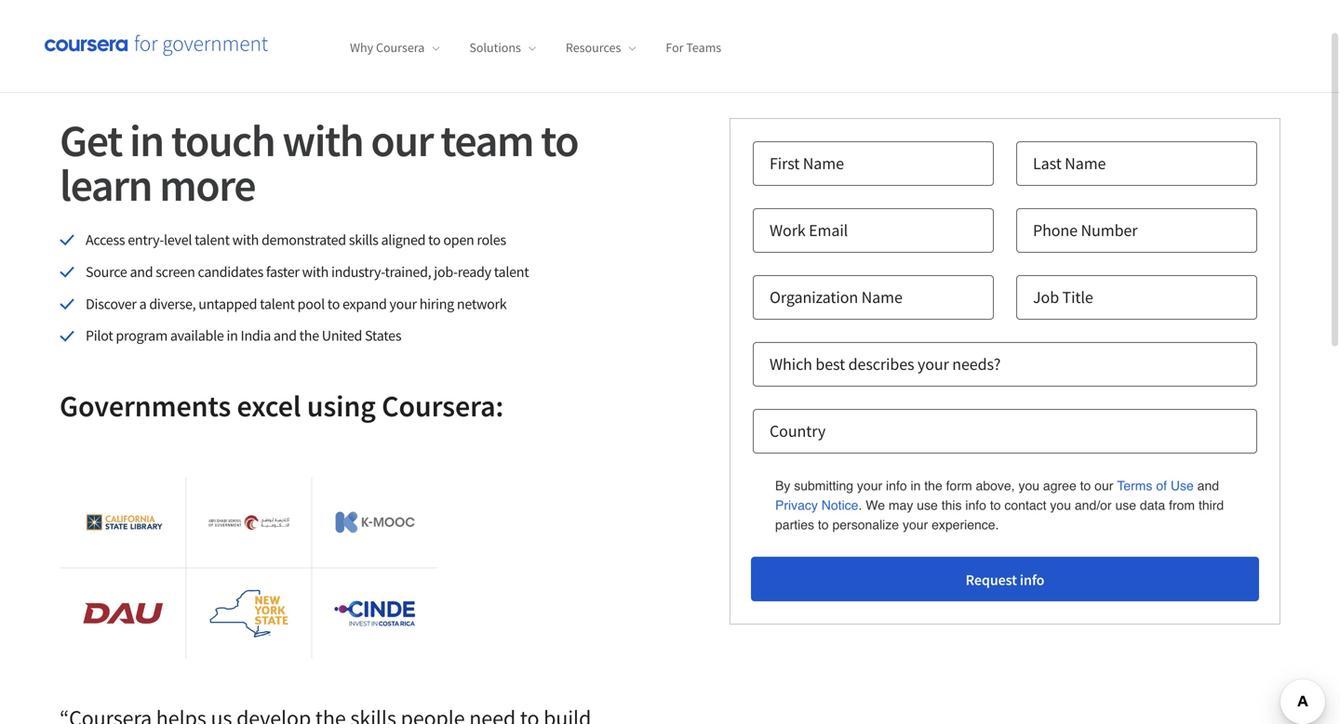 Task type: locate. For each thing, give the bounding box(es) containing it.
in
[[130, 113, 164, 168], [227, 327, 238, 345], [911, 479, 921, 494]]

info right request
[[1020, 571, 1044, 590]]

why coursera
[[350, 39, 425, 56]]

0 vertical spatial you
[[1019, 479, 1040, 494]]

your down may in the right of the page
[[903, 518, 928, 533]]

2 vertical spatial talent
[[260, 295, 295, 313]]

use left 'this'
[[917, 498, 938, 513]]

solutions link
[[469, 39, 536, 56]]

our left team
[[371, 113, 433, 168]]

name
[[803, 153, 844, 174], [1065, 153, 1106, 174], [861, 287, 902, 308]]

0 vertical spatial with
[[282, 113, 363, 168]]

and up the 'third'
[[1197, 479, 1219, 494]]

0 horizontal spatial use
[[917, 498, 938, 513]]

Work Email email field
[[753, 208, 994, 253]]

your up . we
[[857, 479, 882, 494]]

pool
[[297, 295, 325, 313]]

1 vertical spatial talent
[[494, 263, 529, 281]]

talent right ready
[[494, 263, 529, 281]]

info up may in the right of the page
[[886, 479, 907, 494]]

1 horizontal spatial name
[[861, 287, 902, 308]]

job-
[[434, 263, 458, 281]]

phone number
[[1033, 220, 1138, 241]]

1 vertical spatial you
[[1050, 498, 1071, 513]]

0 horizontal spatial you
[[1019, 479, 1040, 494]]

this
[[941, 498, 962, 513]]

to down privacy notice link
[[818, 518, 829, 533]]

you up contact
[[1019, 479, 1040, 494]]

and/or
[[1075, 498, 1112, 513]]

new york state image
[[209, 587, 289, 641]]

0 horizontal spatial in
[[130, 113, 164, 168]]

to right team
[[541, 113, 578, 168]]

pilot
[[86, 327, 113, 345]]

and up a
[[130, 263, 153, 281]]

info inside '. we may use this info to contact you and/or use data from third parties to personalize your experience.'
[[965, 498, 986, 513]]

Job Title text field
[[1016, 275, 1257, 320]]

to
[[541, 113, 578, 168], [428, 231, 441, 249], [327, 295, 340, 313], [990, 498, 1001, 513], [818, 518, 829, 533]]

2 use from the left
[[1115, 498, 1136, 513]]

0 horizontal spatial talent
[[195, 231, 230, 249]]

1 horizontal spatial our
[[1095, 479, 1113, 494]]

1 horizontal spatial the
[[924, 479, 942, 494]]

the down pool
[[299, 327, 319, 345]]

trained,
[[385, 263, 431, 281]]

name up describes
[[861, 287, 902, 308]]

request
[[966, 571, 1017, 590]]

1 vertical spatial in
[[227, 327, 238, 345]]

first
[[770, 153, 800, 174]]

0 vertical spatial and
[[130, 263, 153, 281]]

in right "get"
[[130, 113, 164, 168]]

country
[[770, 421, 826, 442]]

title
[[1062, 287, 1093, 308]]

info inside button
[[1020, 571, 1044, 590]]

work
[[770, 220, 806, 241]]

info
[[886, 479, 907, 494], [965, 498, 986, 513], [1020, 571, 1044, 590]]

the
[[299, 327, 319, 345], [924, 479, 942, 494]]

job title
[[1033, 287, 1093, 308]]

2 vertical spatial info
[[1020, 571, 1044, 590]]

your down the trained,
[[390, 295, 417, 313]]

talent
[[195, 231, 230, 249], [494, 263, 529, 281], [260, 295, 295, 313]]

your
[[390, 295, 417, 313], [918, 354, 949, 375], [857, 479, 882, 494], [903, 518, 928, 533]]

1 vertical spatial the
[[924, 479, 942, 494]]

1 horizontal spatial use
[[1115, 498, 1136, 513]]

your left needs?
[[918, 354, 949, 375]]

get in touch with our team to learn more
[[60, 113, 578, 213]]

last name
[[1033, 153, 1106, 174]]

terms of use link
[[1117, 476, 1194, 496]]

our
[[371, 113, 433, 168], [1095, 479, 1113, 494]]

0 vertical spatial info
[[886, 479, 907, 494]]

abu dhabi school of government image
[[209, 516, 289, 530]]

2 horizontal spatial in
[[911, 479, 921, 494]]

0 vertical spatial our
[[371, 113, 433, 168]]

1 vertical spatial info
[[965, 498, 986, 513]]

resources
[[566, 39, 621, 56]]

in left india
[[227, 327, 238, 345]]

expand
[[342, 295, 387, 313]]

1 horizontal spatial you
[[1050, 498, 1071, 513]]

screen
[[156, 263, 195, 281]]

talent right level
[[195, 231, 230, 249]]

our inside get in touch with our team to learn more
[[371, 113, 433, 168]]

2 horizontal spatial name
[[1065, 153, 1106, 174]]

name right first
[[803, 153, 844, 174]]

number
[[1081, 220, 1138, 241]]

use down terms of
[[1115, 498, 1136, 513]]

k mooc image
[[335, 512, 415, 534]]

why
[[350, 39, 373, 56]]

work email
[[770, 220, 848, 241]]

name right last
[[1065, 153, 1106, 174]]

0 vertical spatial in
[[130, 113, 164, 168]]

level
[[164, 231, 192, 249]]

and
[[130, 263, 153, 281], [273, 327, 297, 345], [1197, 479, 1219, 494]]

to down above,
[[990, 498, 1001, 513]]

2 horizontal spatial info
[[1020, 571, 1044, 590]]

0 horizontal spatial our
[[371, 113, 433, 168]]

you down "agree to"
[[1050, 498, 1071, 513]]

0 vertical spatial the
[[299, 327, 319, 345]]

coursera:
[[382, 388, 504, 425]]

0 vertical spatial talent
[[195, 231, 230, 249]]

contact
[[1004, 498, 1047, 513]]

1 horizontal spatial info
[[965, 498, 986, 513]]

2 vertical spatial and
[[1197, 479, 1219, 494]]

submitting
[[794, 479, 853, 494]]

talent down faster
[[260, 295, 295, 313]]

1 vertical spatial and
[[273, 327, 297, 345]]

you
[[1019, 479, 1040, 494], [1050, 498, 1071, 513]]

and inside by submitting your info in the form above, you agree to our terms of use and privacy notice
[[1197, 479, 1219, 494]]

source
[[86, 263, 127, 281]]

first name
[[770, 153, 844, 174]]

and right india
[[273, 327, 297, 345]]

1 horizontal spatial talent
[[260, 295, 295, 313]]

using
[[307, 388, 376, 425]]

for teams link
[[666, 39, 721, 56]]

in up may in the right of the page
[[911, 479, 921, 494]]

organization name
[[770, 287, 902, 308]]

your inside '. we may use this info to contact you and/or use data from third parties to personalize your experience.'
[[903, 518, 928, 533]]

2 horizontal spatial and
[[1197, 479, 1219, 494]]

governments
[[60, 388, 231, 425]]

0 horizontal spatial info
[[886, 479, 907, 494]]

our up and/or
[[1095, 479, 1113, 494]]

1 vertical spatial our
[[1095, 479, 1113, 494]]

First Name text field
[[753, 141, 994, 186]]

0 horizontal spatial name
[[803, 153, 844, 174]]

the inside by submitting your info in the form above, you agree to our terms of use and privacy notice
[[924, 479, 942, 494]]

more
[[159, 157, 255, 213]]

2 vertical spatial in
[[911, 479, 921, 494]]

1 horizontal spatial in
[[227, 327, 238, 345]]

the left form
[[924, 479, 942, 494]]

pilot program available in india and the united states
[[86, 327, 401, 345]]

for teams
[[666, 39, 721, 56]]

by submitting your info in the form above, you agree to our terms of use and privacy notice
[[775, 479, 1223, 513]]

info up experience.
[[965, 498, 986, 513]]

in inside get in touch with our team to learn more
[[130, 113, 164, 168]]

touch
[[171, 113, 275, 168]]



Task type: vqa. For each thing, say whether or not it's contained in the screenshot.
info
yes



Task type: describe. For each thing, give the bounding box(es) containing it.
describes
[[848, 354, 914, 375]]

name for first name
[[803, 153, 844, 174]]

ready
[[458, 263, 491, 281]]

name for organization name
[[861, 287, 902, 308]]

form
[[946, 479, 972, 494]]

needs?
[[952, 354, 1001, 375]]

faster
[[266, 263, 299, 281]]

to left open
[[428, 231, 441, 249]]

industry-
[[331, 263, 385, 281]]

entry-
[[128, 231, 164, 249]]

Phone Number telephone field
[[1016, 208, 1257, 253]]

which best describes your needs?
[[770, 354, 1001, 375]]

may
[[889, 498, 913, 513]]

untapped
[[198, 295, 257, 313]]

our inside by submitting your info in the form above, you agree to our terms of use and privacy notice
[[1095, 479, 1113, 494]]

0 horizontal spatial and
[[130, 263, 153, 281]]

data
[[1140, 498, 1165, 513]]

for
[[666, 39, 684, 56]]

use
[[1171, 479, 1194, 494]]

united
[[322, 327, 362, 345]]

privacy notice
[[775, 498, 858, 513]]

experience.
[[932, 518, 999, 533]]

2 vertical spatial with
[[302, 263, 329, 281]]

hiring
[[419, 295, 454, 313]]

coursera
[[376, 39, 425, 56]]

solutions
[[469, 39, 521, 56]]

. we
[[858, 498, 885, 513]]

third
[[1199, 498, 1224, 513]]

access
[[86, 231, 125, 249]]

job
[[1033, 287, 1059, 308]]

a
[[139, 295, 146, 313]]

learn
[[60, 157, 152, 213]]

name for last name
[[1065, 153, 1106, 174]]

phone
[[1033, 220, 1078, 241]]

info inside by submitting your info in the form above, you agree to our terms of use and privacy notice
[[886, 479, 907, 494]]

to inside get in touch with our team to learn more
[[541, 113, 578, 168]]

2 horizontal spatial talent
[[494, 263, 529, 281]]

0 horizontal spatial the
[[299, 327, 319, 345]]

get
[[60, 113, 122, 168]]

discover a diverse, untapped talent pool to expand your hiring network
[[86, 295, 507, 313]]

roles
[[477, 231, 506, 249]]

personalize
[[832, 518, 899, 533]]

in inside by submitting your info in the form above, you agree to our terms of use and privacy notice
[[911, 479, 921, 494]]

resources link
[[566, 39, 636, 56]]

1 horizontal spatial and
[[273, 327, 297, 345]]

request info
[[966, 571, 1044, 590]]

your inside by submitting your info in the form above, you agree to our terms of use and privacy notice
[[857, 479, 882, 494]]

aligned
[[381, 231, 426, 249]]

agree to
[[1043, 479, 1091, 494]]

candidates
[[198, 263, 263, 281]]

last
[[1033, 153, 1062, 174]]

1 vertical spatial with
[[232, 231, 259, 249]]

you inside '. we may use this info to contact you and/or use data from third parties to personalize your experience.'
[[1050, 498, 1071, 513]]

excel
[[237, 388, 301, 425]]

with inside get in touch with our team to learn more
[[282, 113, 363, 168]]

request info button
[[751, 557, 1259, 602]]

which
[[770, 354, 812, 375]]

above,
[[976, 479, 1015, 494]]

diverse,
[[149, 295, 196, 313]]

Last Name text field
[[1016, 141, 1257, 186]]

california state library image
[[83, 512, 163, 535]]

cinde costa rica image
[[335, 602, 415, 627]]

access entry-level talent with demonstrated skills aligned to open roles
[[86, 231, 506, 249]]

skills
[[349, 231, 378, 249]]

parties
[[775, 518, 814, 533]]

team
[[440, 113, 533, 168]]

best
[[816, 354, 845, 375]]

Organization Name text field
[[753, 275, 994, 320]]

. we may use this info to contact you and/or use data from third parties to personalize your experience.
[[775, 498, 1224, 533]]

coursera for government image
[[45, 35, 268, 57]]

program
[[116, 327, 167, 345]]

by
[[775, 479, 790, 494]]

india
[[241, 327, 271, 345]]

organization
[[770, 287, 858, 308]]

defense acquisition university (dau) image
[[83, 604, 163, 625]]

you inside by submitting your info in the form above, you agree to our terms of use and privacy notice
[[1019, 479, 1040, 494]]

why coursera link
[[350, 39, 440, 56]]

email
[[809, 220, 848, 241]]

network
[[457, 295, 507, 313]]

terms of
[[1117, 479, 1167, 494]]

source and screen candidates faster with industry-trained, job-ready talent
[[86, 263, 529, 281]]

from
[[1169, 498, 1195, 513]]

discover
[[86, 295, 137, 313]]

1 use from the left
[[917, 498, 938, 513]]

governments excel using coursera:
[[60, 388, 504, 425]]

available
[[170, 327, 224, 345]]

to right pool
[[327, 295, 340, 313]]

teams
[[686, 39, 721, 56]]

privacy notice link
[[775, 496, 858, 516]]

states
[[365, 327, 401, 345]]

demonstrated
[[261, 231, 346, 249]]



